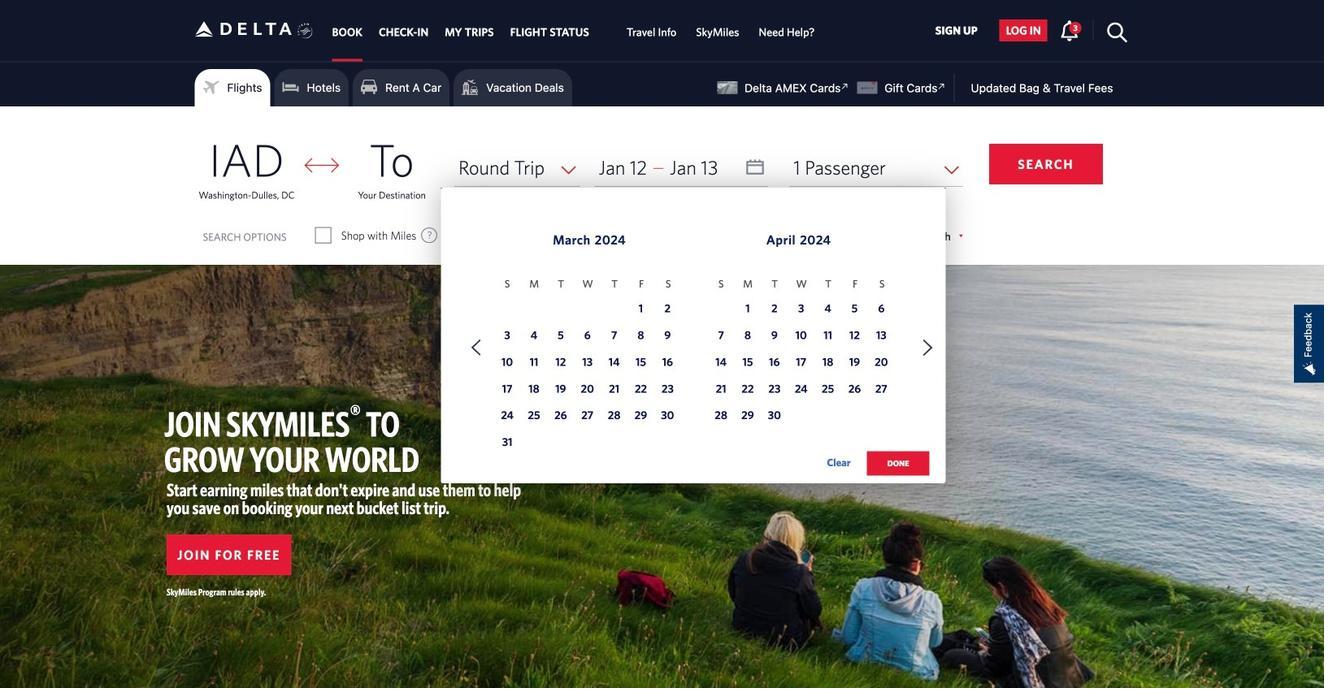 Task type: vqa. For each thing, say whether or not it's contained in the screenshot.
Food
no



Task type: locate. For each thing, give the bounding box(es) containing it.
1 horizontal spatial this link opens another site in a new window that may not follow the same accessibility policies as delta air lines. image
[[934, 79, 950, 94]]

None field
[[454, 149, 580, 187], [790, 149, 963, 187], [454, 149, 580, 187], [790, 149, 963, 187]]

calendar expanded, use arrow keys to select date application
[[441, 188, 946, 493]]

None checkbox
[[316, 228, 331, 244], [606, 228, 621, 244], [316, 228, 331, 244], [606, 228, 621, 244]]

tab panel
[[0, 107, 1324, 493]]

None text field
[[595, 149, 768, 187]]

0 horizontal spatial this link opens another site in a new window that may not follow the same accessibility policies as delta air lines. image
[[838, 79, 853, 94]]

skyteam image
[[297, 6, 313, 56]]

delta air lines image
[[195, 4, 292, 54]]

tab list
[[324, 0, 825, 61]]

2 this link opens another site in a new window that may not follow the same accessibility policies as delta air lines. image from the left
[[934, 79, 950, 94]]

this link opens another site in a new window that may not follow the same accessibility policies as delta air lines. image
[[838, 79, 853, 94], [934, 79, 950, 94]]



Task type: describe. For each thing, give the bounding box(es) containing it.
1 this link opens another site in a new window that may not follow the same accessibility policies as delta air lines. image from the left
[[838, 79, 853, 94]]



